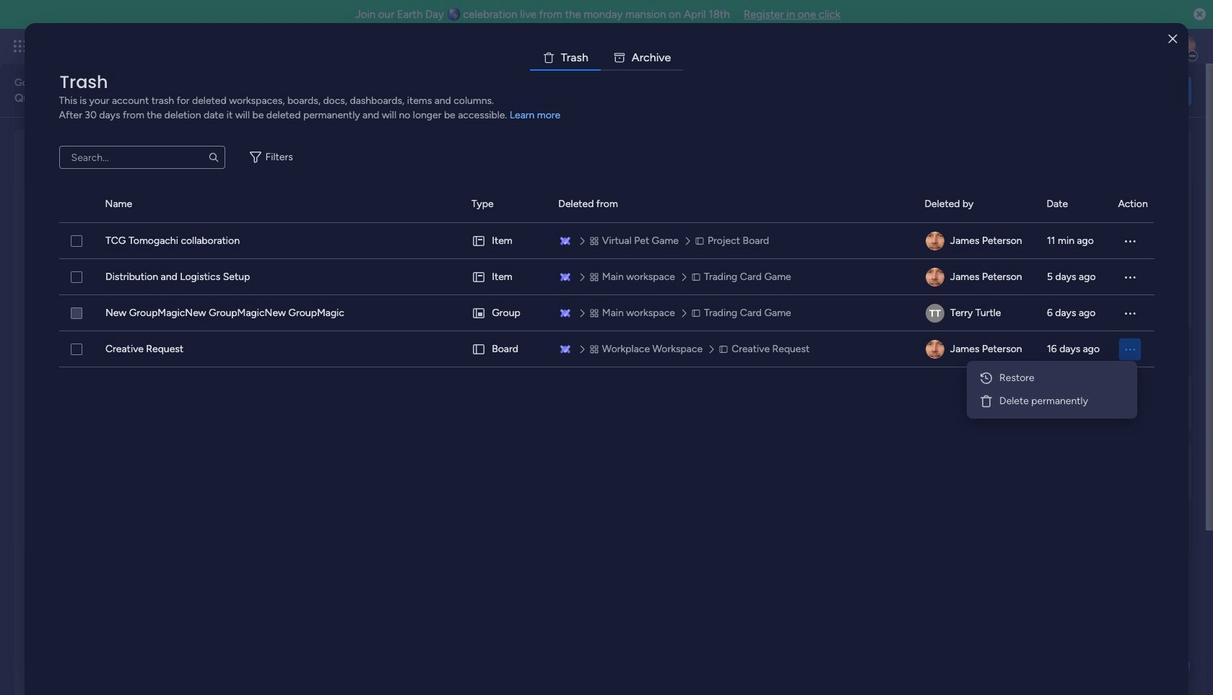 Task type: describe. For each thing, give the bounding box(es) containing it.
component image for first add to favorites image from the right
[[725, 315, 738, 328]]

templates image image
[[989, 138, 1179, 238]]

1 image
[[1000, 30, 1013, 46]]

search image
[[208, 152, 219, 163]]

quick search results list box
[[32, 164, 941, 356]]

close image
[[1169, 34, 1178, 44]]

restore image
[[980, 371, 994, 386]]

6 column header from the left
[[1047, 186, 1102, 223]]

2 add to favorites image from the left
[[676, 293, 690, 307]]

1 row from the top
[[59, 223, 1155, 259]]

2 row from the top
[[59, 259, 1155, 296]]

public board image for first add to favorites image
[[50, 293, 66, 309]]

1 add to favorites image from the left
[[451, 293, 465, 307]]

1 vertical spatial menu image
[[1124, 343, 1137, 357]]

5 column header from the left
[[925, 186, 1030, 223]]

1 add to favorites image from the left
[[226, 293, 240, 307]]

2 menu item from the top
[[973, 390, 1132, 413]]

2 menu image from the top
[[1123, 270, 1138, 285]]

1 column header from the left
[[59, 186, 88, 223]]

4 row from the top
[[59, 332, 1155, 368]]

component image for second add to favorites icon from the right
[[275, 315, 288, 328]]

2 column header from the left
[[105, 186, 454, 223]]

3 row from the top
[[59, 296, 1155, 332]]

1 menu image from the top
[[1123, 234, 1138, 249]]

select product image
[[13, 39, 27, 53]]

2 add to favorites image from the left
[[901, 293, 916, 307]]

public board image for component image related to first add to favorites image from the right
[[725, 293, 741, 309]]



Task type: locate. For each thing, give the bounding box(es) containing it.
james peterson image inside row
[[926, 340, 945, 359]]

0 vertical spatial menu image
[[1123, 306, 1138, 321]]

2 public board image from the left
[[725, 293, 741, 309]]

menu item up delete permanently image at the right of the page
[[973, 367, 1132, 390]]

public board image for first add to favorites icon from right
[[500, 293, 516, 309]]

0 vertical spatial menu image
[[1123, 234, 1138, 249]]

1 horizontal spatial component image
[[725, 315, 738, 328]]

1 james peterson image from the top
[[926, 232, 945, 251]]

3 column header from the left
[[472, 186, 541, 223]]

menu image
[[1123, 306, 1138, 321], [1124, 343, 1137, 357]]

2 james peterson image from the top
[[926, 268, 945, 287]]

help center element
[[976, 443, 1192, 501]]

delete permanently image
[[980, 395, 994, 409]]

None search field
[[59, 146, 225, 169]]

2 component image from the left
[[725, 315, 738, 328]]

getting started element
[[976, 374, 1192, 432]]

1 public board image from the left
[[50, 293, 66, 309]]

table
[[59, 186, 1155, 673]]

column header
[[59, 186, 88, 223], [105, 186, 454, 223], [472, 186, 541, 223], [559, 186, 908, 223], [925, 186, 1030, 223], [1047, 186, 1102, 223], [1119, 186, 1155, 223]]

1 public board image from the left
[[275, 293, 291, 309]]

1 horizontal spatial public board image
[[725, 293, 741, 309]]

menu image
[[1123, 234, 1138, 249], [1123, 270, 1138, 285]]

1 horizontal spatial james peterson image
[[1174, 35, 1197, 58]]

0 vertical spatial james peterson image
[[926, 232, 945, 251]]

4 column header from the left
[[559, 186, 908, 223]]

1 component image from the left
[[275, 315, 288, 328]]

0 horizontal spatial component image
[[275, 315, 288, 328]]

add to favorites image
[[451, 293, 465, 307], [676, 293, 690, 307]]

component image
[[500, 315, 513, 328]]

1 vertical spatial james peterson image
[[926, 340, 945, 359]]

james peterson image
[[1174, 35, 1197, 58], [926, 340, 945, 359]]

1 vertical spatial menu image
[[1123, 270, 1138, 285]]

0 horizontal spatial public board image
[[50, 293, 66, 309]]

public board image
[[275, 293, 291, 309], [725, 293, 741, 309]]

menu item down restore icon
[[973, 390, 1132, 413]]

james peterson image for 1st menu icon from the top
[[926, 232, 945, 251]]

0 horizontal spatial add to favorites image
[[226, 293, 240, 307]]

add to favorites image
[[226, 293, 240, 307], [901, 293, 916, 307]]

menu menu
[[973, 367, 1132, 413]]

1 horizontal spatial public board image
[[500, 293, 516, 309]]

1 vertical spatial james peterson image
[[926, 268, 945, 287]]

james peterson image
[[926, 232, 945, 251], [926, 268, 945, 287]]

row
[[59, 223, 1155, 259], [59, 259, 1155, 296], [59, 296, 1155, 332], [59, 332, 1155, 368]]

1 horizontal spatial add to favorites image
[[676, 293, 690, 307]]

1 menu item from the top
[[973, 367, 1132, 390]]

cell
[[472, 223, 542, 259], [925, 223, 1030, 259], [472, 259, 542, 296], [925, 259, 1030, 296], [472, 296, 542, 332], [925, 296, 1030, 332], [472, 332, 542, 368], [925, 332, 1030, 368], [1119, 332, 1155, 368]]

james peterson image for 1st menu icon from the bottom
[[926, 268, 945, 287]]

menu item
[[973, 367, 1132, 390], [973, 390, 1132, 413]]

0 horizontal spatial add to favorites image
[[451, 293, 465, 307]]

public board image for second add to favorites icon from the right's component image
[[275, 293, 291, 309]]

0 vertical spatial james peterson image
[[1174, 35, 1197, 58]]

7 column header from the left
[[1119, 186, 1155, 223]]

public board image
[[50, 293, 66, 309], [500, 293, 516, 309]]

0 horizontal spatial james peterson image
[[926, 340, 945, 359]]

2 public board image from the left
[[500, 293, 516, 309]]

row group
[[59, 186, 1155, 223]]

1 horizontal spatial add to favorites image
[[901, 293, 916, 307]]

component image
[[275, 315, 288, 328], [725, 315, 738, 328]]

Search for items in the recycle bin search field
[[59, 146, 225, 169]]

0 horizontal spatial public board image
[[275, 293, 291, 309]]

terry turtle image
[[926, 304, 945, 323]]



Task type: vqa. For each thing, say whether or not it's contained in the screenshot.
topmost James Peterson icon
yes



